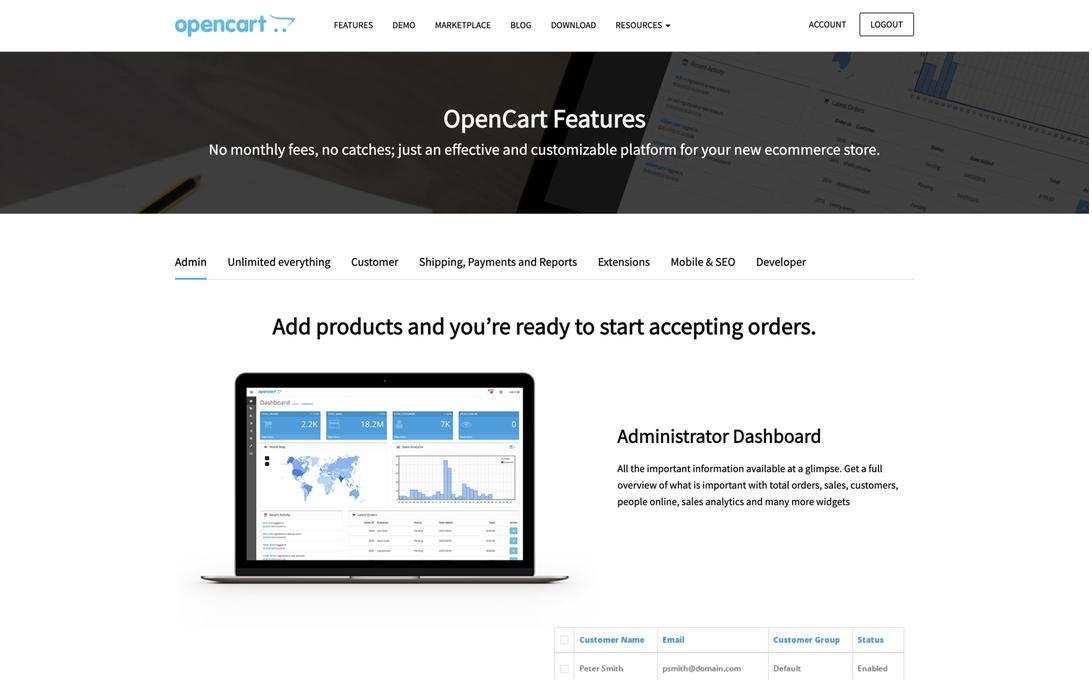 Task type: locate. For each thing, give the bounding box(es) containing it.
store.
[[844, 140, 880, 159]]

and left reports
[[518, 255, 537, 269]]

0 vertical spatial features
[[334, 19, 373, 31]]

admin link
[[175, 253, 216, 280]]

analytics
[[705, 496, 744, 509]]

platform
[[620, 140, 677, 159]]

monthly
[[230, 140, 285, 159]]

and down with
[[746, 496, 763, 509]]

1 horizontal spatial important
[[702, 479, 746, 492]]

online,
[[650, 496, 679, 509]]

shipping,
[[419, 255, 466, 269]]

everything
[[278, 255, 330, 269]]

dashboard
[[733, 424, 821, 448]]

0 horizontal spatial a
[[798, 462, 803, 475]]

shipping, payments and reports link
[[409, 253, 587, 271]]

available
[[746, 462, 785, 475]]

2 a from the left
[[861, 462, 866, 475]]

all the important information available at a glimpse. get a full overview of what is important with total orders, sales, customers, people online, sales analytics and many more widgets
[[617, 462, 898, 509]]

unlimited everything
[[228, 255, 330, 269]]

administrator dashboard
[[617, 424, 821, 448]]

important
[[647, 462, 691, 475], [702, 479, 746, 492]]

marketplace
[[435, 19, 491, 31]]

effective
[[444, 140, 500, 159]]

1 vertical spatial features
[[553, 102, 646, 135]]

developer
[[756, 255, 806, 269]]

0 horizontal spatial features
[[334, 19, 373, 31]]

0 horizontal spatial important
[[647, 462, 691, 475]]

unlimited everything link
[[218, 253, 340, 271]]

ready
[[515, 311, 570, 341]]

1 a from the left
[[798, 462, 803, 475]]

important up analytics
[[702, 479, 746, 492]]

a right 'at'
[[798, 462, 803, 475]]

you're
[[450, 311, 511, 341]]

overview
[[617, 479, 657, 492]]

download link
[[541, 14, 606, 36]]

and inside all the important information available at a glimpse. get a full overview of what is important with total orders, sales, customers, people online, sales analytics and many more widgets
[[746, 496, 763, 509]]

logout link
[[859, 13, 914, 36]]

important up of
[[647, 462, 691, 475]]

glimpse.
[[805, 462, 842, 475]]

&
[[706, 255, 713, 269]]

extensions link
[[588, 253, 660, 271]]

opencart features no monthly fees, no catches; just an effective and customizable platform for your new ecommerce store.
[[209, 102, 880, 159]]

user management image
[[554, 628, 904, 681]]

the
[[630, 462, 645, 475]]

account
[[809, 18, 846, 30]]

demo link
[[383, 14, 425, 36]]

features up customizable at the top
[[553, 102, 646, 135]]

features
[[334, 19, 373, 31], [553, 102, 646, 135]]

0 vertical spatial important
[[647, 462, 691, 475]]

marketplace link
[[425, 14, 501, 36]]

fees,
[[288, 140, 318, 159]]

and
[[503, 140, 528, 159], [518, 255, 537, 269], [407, 311, 445, 341], [746, 496, 763, 509]]

add
[[273, 311, 311, 341]]

1 horizontal spatial features
[[553, 102, 646, 135]]

extensions
[[598, 255, 650, 269]]

a left full
[[861, 462, 866, 475]]

orders.
[[748, 311, 816, 341]]

many
[[765, 496, 789, 509]]

for
[[680, 140, 698, 159]]

mobile & seo link
[[661, 253, 745, 271]]

a
[[798, 462, 803, 475], [861, 462, 866, 475]]

features left demo
[[334, 19, 373, 31]]

and down opencart at the top
[[503, 140, 528, 159]]

payments
[[468, 255, 516, 269]]

mobile & seo
[[671, 255, 735, 269]]

is
[[693, 479, 700, 492]]

1 horizontal spatial a
[[861, 462, 866, 475]]



Task type: vqa. For each thing, say whether or not it's contained in the screenshot.
what
yes



Task type: describe. For each thing, give the bounding box(es) containing it.
features inside opencart features no monthly fees, no catches; just an effective and customizable platform for your new ecommerce store.
[[553, 102, 646, 135]]

information
[[693, 462, 744, 475]]

products
[[316, 311, 403, 341]]

people
[[617, 496, 647, 509]]

an
[[425, 140, 441, 159]]

no
[[209, 140, 227, 159]]

opencart - features image
[[175, 14, 295, 37]]

catches;
[[342, 140, 395, 159]]

more
[[791, 496, 814, 509]]

and left "you're"
[[407, 311, 445, 341]]

and inside shipping, payments and reports link
[[518, 255, 537, 269]]

sales,
[[824, 479, 848, 492]]

all
[[617, 462, 628, 475]]

your
[[701, 140, 731, 159]]

customer link
[[341, 253, 408, 271]]

and inside opencart features no monthly fees, no catches; just an effective and customizable platform for your new ecommerce store.
[[503, 140, 528, 159]]

just
[[398, 140, 422, 159]]

customizable
[[531, 140, 617, 159]]

unlimited
[[228, 255, 276, 269]]

widgets
[[816, 496, 850, 509]]

get
[[844, 462, 859, 475]]

developer link
[[746, 253, 806, 271]]

mobile
[[671, 255, 704, 269]]

features inside "features" link
[[334, 19, 373, 31]]

administrator dashboard image
[[175, 373, 598, 628]]

opencart
[[443, 102, 548, 135]]

customers,
[[850, 479, 898, 492]]

download
[[551, 19, 596, 31]]

resources link
[[606, 14, 680, 36]]

start
[[600, 311, 644, 341]]

features link
[[324, 14, 383, 36]]

administrator
[[617, 424, 729, 448]]

no
[[322, 140, 339, 159]]

new
[[734, 140, 761, 159]]

customer
[[351, 255, 398, 269]]

what
[[670, 479, 691, 492]]

demo
[[392, 19, 415, 31]]

resources
[[616, 19, 664, 31]]

account link
[[798, 13, 857, 36]]

orders,
[[792, 479, 822, 492]]

full
[[868, 462, 882, 475]]

shipping, payments and reports
[[419, 255, 577, 269]]

blog link
[[501, 14, 541, 36]]

logout
[[870, 18, 903, 30]]

sales
[[682, 496, 703, 509]]

with
[[748, 479, 767, 492]]

total
[[769, 479, 789, 492]]

seo
[[715, 255, 735, 269]]

blog
[[510, 19, 532, 31]]

1 vertical spatial important
[[702, 479, 746, 492]]

at
[[787, 462, 796, 475]]

ecommerce
[[764, 140, 841, 159]]

accepting
[[649, 311, 743, 341]]

add products and you're ready to start accepting orders.
[[273, 311, 816, 341]]

to
[[575, 311, 595, 341]]

reports
[[539, 255, 577, 269]]

of
[[659, 479, 668, 492]]

admin
[[175, 255, 207, 269]]



